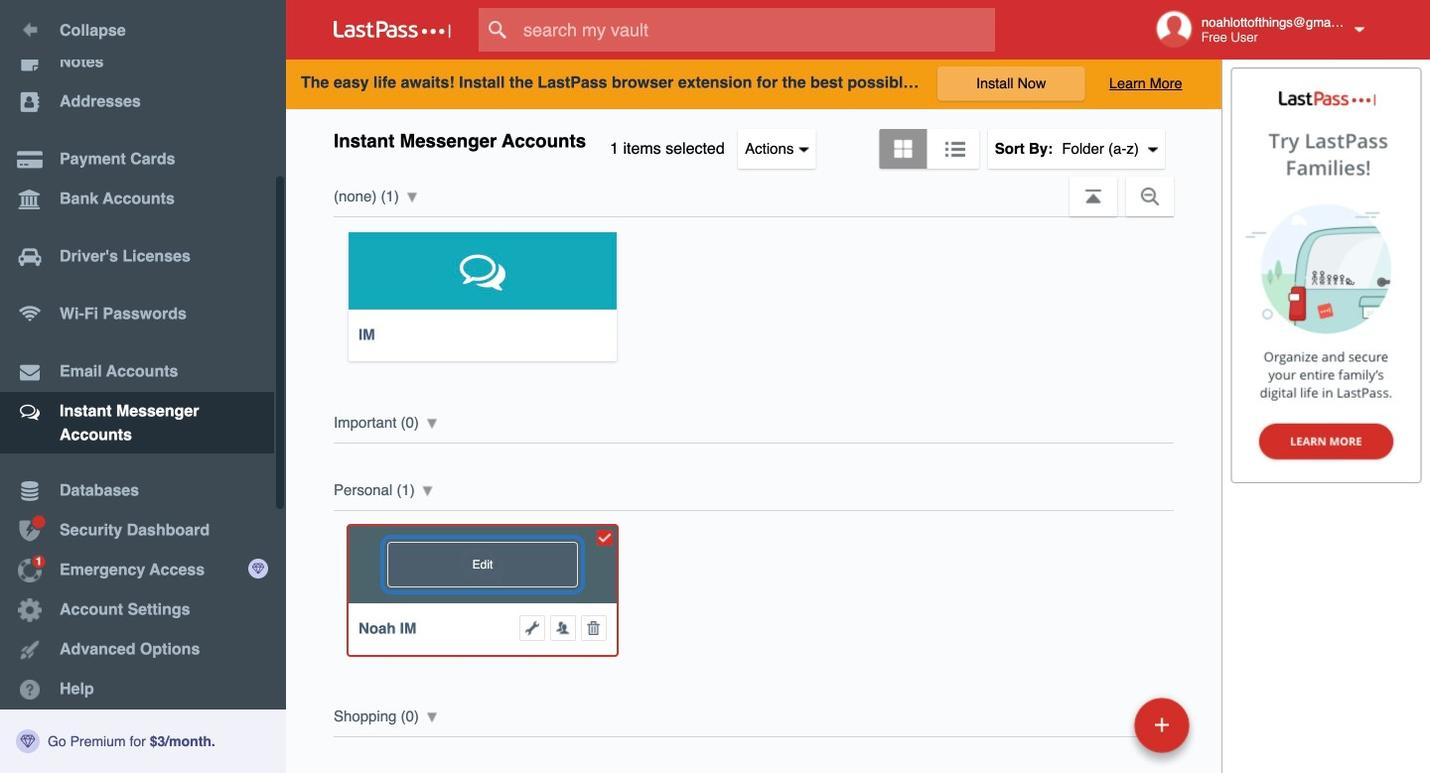 Task type: describe. For each thing, give the bounding box(es) containing it.
lastpass image
[[334, 21, 451, 39]]

new item navigation
[[1127, 692, 1202, 774]]

Search search field
[[479, 8, 1034, 52]]



Task type: vqa. For each thing, say whether or not it's contained in the screenshot.
'New item' element
no



Task type: locate. For each thing, give the bounding box(es) containing it.
search my vault text field
[[479, 8, 1034, 52]]

new item image
[[1155, 719, 1169, 733]]

main navigation navigation
[[0, 0, 286, 774]]

vault options navigation
[[286, 109, 1222, 217]]



